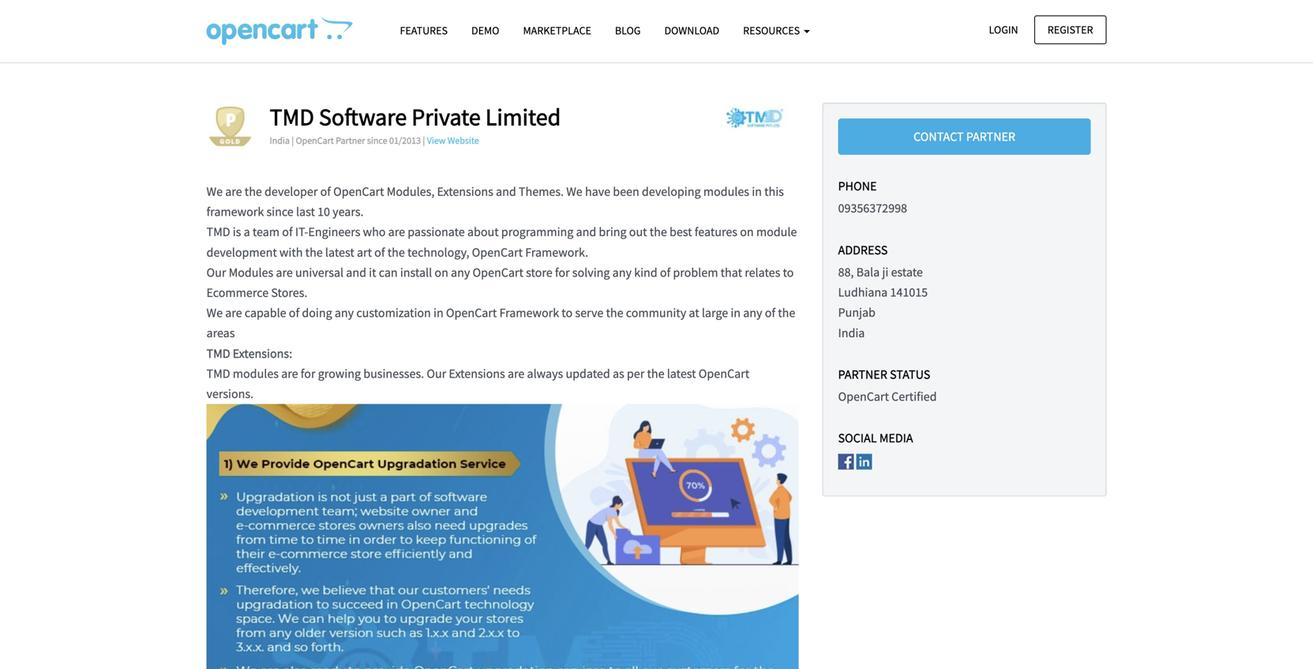 Task type: describe. For each thing, give the bounding box(es) containing it.
1 vertical spatial latest
[[667, 366, 696, 381]]

install
[[400, 265, 432, 280]]

team
[[253, 224, 280, 240]]

0 horizontal spatial to
[[562, 305, 573, 321]]

are up stores.
[[276, 265, 293, 280]]

login
[[989, 23, 1019, 37]]

address 88, bala ji estate ludhiana 141015 punjab india
[[838, 242, 928, 341]]

opencart certified image
[[207, 103, 254, 150]]

modules
[[229, 265, 273, 280]]

punjab
[[838, 305, 876, 320]]

tmd down "areas"
[[207, 345, 230, 361]]

opencart left framework
[[446, 305, 497, 321]]

1 | from the left
[[292, 134, 294, 147]]

large
[[702, 305, 728, 321]]

themes.
[[519, 184, 564, 199]]

ludhiana
[[838, 284, 888, 300]]

modules,
[[387, 184, 435, 199]]

capable
[[245, 305, 286, 321]]

contact partner link
[[838, 118, 1091, 155]]

the up universal in the left of the page
[[305, 244, 323, 260]]

social
[[838, 430, 877, 446]]

universal
[[295, 265, 344, 280]]

are right who
[[388, 224, 405, 240]]

technology,
[[408, 244, 470, 260]]

0 vertical spatial on
[[740, 224, 754, 240]]

the right per
[[647, 366, 665, 381]]

stores.
[[271, 285, 308, 301]]

0 horizontal spatial latest
[[325, 244, 354, 260]]

partner status opencart certified
[[838, 366, 937, 404]]

login link
[[976, 15, 1032, 44]]

blog link
[[603, 17, 653, 44]]

of right kind
[[660, 265, 671, 280]]

resources
[[743, 23, 802, 38]]

framework
[[500, 305, 559, 321]]

address
[[838, 242, 888, 258]]

we left have
[[567, 184, 583, 199]]

facebook image
[[838, 454, 854, 470]]

framework
[[207, 204, 264, 220]]

features
[[695, 224, 738, 240]]

marketplace
[[523, 23, 591, 38]]

the right out
[[650, 224, 667, 240]]

opencart - partner tmd software private limited image
[[207, 17, 353, 45]]

customization
[[356, 305, 431, 321]]

who
[[363, 224, 386, 240]]

phone
[[838, 178, 877, 194]]

of down relates
[[765, 305, 776, 321]]

0 vertical spatial to
[[783, 265, 794, 280]]

limited
[[486, 102, 561, 132]]

the right serve
[[606, 305, 624, 321]]

01/2013
[[389, 134, 421, 147]]

always
[[527, 366, 563, 381]]

it-
[[295, 224, 308, 240]]

bring
[[599, 224, 627, 240]]

any down 'technology,'
[[451, 265, 470, 280]]

india inside tmd software private limited india | opencart partner since 01/2013 | view website
[[270, 134, 290, 147]]

88,
[[838, 264, 854, 280]]

private
[[412, 102, 481, 132]]

10
[[318, 204, 330, 220]]

it
[[369, 265, 376, 280]]

demo link
[[460, 17, 511, 44]]

ji
[[883, 264, 889, 280]]

register link
[[1035, 15, 1107, 44]]

marketplace link
[[511, 17, 603, 44]]

extensions:
[[233, 345, 292, 361]]

demo
[[472, 23, 500, 38]]

with
[[280, 244, 303, 260]]

years.
[[333, 204, 364, 220]]

are up framework
[[225, 184, 242, 199]]

we up framework
[[207, 184, 223, 199]]

1 horizontal spatial in
[[731, 305, 741, 321]]

we up "areas"
[[207, 305, 223, 321]]

development
[[207, 244, 277, 260]]

software
[[319, 102, 407, 132]]

is
[[233, 224, 241, 240]]

updated
[[566, 366, 610, 381]]

developer
[[265, 184, 318, 199]]

09356372998 link
[[838, 200, 908, 216]]

1 horizontal spatial for
[[555, 265, 570, 280]]

website
[[448, 134, 479, 147]]

download
[[665, 23, 720, 38]]

doing
[[302, 305, 332, 321]]

opencart up years.
[[333, 184, 384, 199]]

serve
[[575, 305, 604, 321]]

tmd software private limited india | opencart partner since 01/2013 | view website
[[270, 102, 561, 147]]

141015
[[891, 284, 928, 300]]

the up framework
[[245, 184, 262, 199]]

2 horizontal spatial in
[[752, 184, 762, 199]]

status
[[890, 366, 931, 382]]

best
[[670, 224, 692, 240]]

art
[[357, 244, 372, 260]]

bala
[[857, 264, 880, 280]]

opencart inside tmd software private limited india | opencart partner since 01/2013 | view website
[[296, 134, 334, 147]]

we are the developer of opencart modules, extensions and themes. we have been developing modules in this framework since last 10 years. tmd is a team of it-engineers who are passionate about programming and bring out the best features on module development with the latest art of the technology, opencart framework. our modules are universal and it can install on any opencart store for solving any kind of problem that relates to ecommerce stores. we are capable of doing any customization in opencart framework to serve the community at large in any of the areas tmd extensions: tmd modules are for growing businesses. our extensions are always updated as per the latest opencart versions.
[[207, 184, 797, 402]]

out
[[629, 224, 647, 240]]

0 vertical spatial extensions
[[437, 184, 494, 199]]

view website link
[[427, 134, 479, 147]]



Task type: vqa. For each thing, say whether or not it's contained in the screenshot.
Social on the bottom right of page
yes



Task type: locate. For each thing, give the bounding box(es) containing it.
on left module
[[740, 224, 754, 240]]

are down extensions:
[[281, 366, 298, 381]]

09356372998
[[838, 200, 908, 216]]

1 vertical spatial extensions
[[449, 366, 505, 381]]

passionate
[[408, 224, 465, 240]]

tmd up versions.
[[207, 366, 230, 381]]

phone 09356372998
[[838, 178, 908, 216]]

this
[[765, 184, 784, 199]]

our
[[207, 265, 226, 280], [427, 366, 446, 381]]

can
[[379, 265, 398, 280]]

0 horizontal spatial our
[[207, 265, 226, 280]]

0 vertical spatial latest
[[325, 244, 354, 260]]

developing
[[642, 184, 701, 199]]

partner down software
[[336, 134, 365, 147]]

a
[[244, 224, 250, 240]]

1 horizontal spatial |
[[423, 134, 425, 147]]

0 horizontal spatial |
[[292, 134, 294, 147]]

modules
[[704, 184, 750, 199], [233, 366, 279, 381]]

solving
[[572, 265, 610, 280]]

partner right contact on the top right of the page
[[967, 129, 1016, 145]]

opencart down about on the left
[[472, 244, 523, 260]]

of down stores.
[[289, 305, 299, 321]]

for left growing
[[301, 366, 316, 381]]

extensions up about on the left
[[437, 184, 494, 199]]

opencart down large
[[699, 366, 750, 381]]

at
[[689, 305, 700, 321]]

have
[[585, 184, 611, 199]]

opencart inside partner status opencart certified
[[838, 389, 889, 404]]

and left it
[[346, 265, 366, 280]]

0 vertical spatial since
[[367, 134, 387, 147]]

0 vertical spatial and
[[496, 184, 516, 199]]

tmd left is
[[207, 224, 230, 240]]

estate
[[891, 264, 923, 280]]

0 horizontal spatial in
[[434, 305, 444, 321]]

certified
[[892, 389, 937, 404]]

2 horizontal spatial and
[[576, 224, 597, 240]]

0 vertical spatial for
[[555, 265, 570, 280]]

contact
[[914, 129, 964, 145]]

0 horizontal spatial partner
[[336, 134, 365, 147]]

to left serve
[[562, 305, 573, 321]]

1 vertical spatial modules
[[233, 366, 279, 381]]

businesses.
[[364, 366, 424, 381]]

and
[[496, 184, 516, 199], [576, 224, 597, 240], [346, 265, 366, 280]]

blog
[[615, 23, 641, 38]]

tmd
[[270, 102, 314, 132], [207, 224, 230, 240], [207, 345, 230, 361], [207, 366, 230, 381]]

of
[[320, 184, 331, 199], [282, 224, 293, 240], [375, 244, 385, 260], [660, 265, 671, 280], [289, 305, 299, 321], [765, 305, 776, 321]]

2 | from the left
[[423, 134, 425, 147]]

media
[[880, 430, 914, 446]]

on
[[740, 224, 754, 240], [435, 265, 449, 280]]

1 vertical spatial our
[[427, 366, 446, 381]]

opencart up social
[[838, 389, 889, 404]]

community
[[626, 305, 687, 321]]

1 horizontal spatial to
[[783, 265, 794, 280]]

latest right per
[[667, 366, 696, 381]]

any left kind
[[613, 265, 632, 280]]

0 horizontal spatial for
[[301, 366, 316, 381]]

any right doing
[[335, 305, 354, 321]]

growing
[[318, 366, 361, 381]]

been
[[613, 184, 640, 199]]

0 horizontal spatial india
[[270, 134, 290, 147]]

1 horizontal spatial modules
[[704, 184, 750, 199]]

1 horizontal spatial india
[[838, 325, 865, 341]]

the
[[245, 184, 262, 199], [650, 224, 667, 240], [305, 244, 323, 260], [388, 244, 405, 260], [606, 305, 624, 321], [778, 305, 796, 321], [647, 366, 665, 381]]

| left the view
[[423, 134, 425, 147]]

and left bring
[[576, 224, 597, 240]]

are left always on the left bottom of the page
[[508, 366, 525, 381]]

0 horizontal spatial on
[[435, 265, 449, 280]]

0 vertical spatial modules
[[704, 184, 750, 199]]

0 horizontal spatial modules
[[233, 366, 279, 381]]

tmd software private limited image
[[712, 103, 799, 134]]

last
[[296, 204, 315, 220]]

partner inside tmd software private limited india | opencart partner since 01/2013 | view website
[[336, 134, 365, 147]]

0 horizontal spatial since
[[267, 204, 294, 220]]

of up 10 on the top of page
[[320, 184, 331, 199]]

extensions
[[437, 184, 494, 199], [449, 366, 505, 381]]

about
[[468, 224, 499, 240]]

and left themes.
[[496, 184, 516, 199]]

social media
[[838, 430, 914, 446]]

1 vertical spatial india
[[838, 325, 865, 341]]

0 horizontal spatial and
[[346, 265, 366, 280]]

on down 'technology,'
[[435, 265, 449, 280]]

of right art
[[375, 244, 385, 260]]

0 vertical spatial our
[[207, 265, 226, 280]]

features link
[[388, 17, 460, 44]]

opencart left store
[[473, 265, 524, 280]]

are down ecommerce
[[225, 305, 242, 321]]

1 vertical spatial and
[[576, 224, 597, 240]]

the up 'can'
[[388, 244, 405, 260]]

1 vertical spatial on
[[435, 265, 449, 280]]

modules down extensions:
[[233, 366, 279, 381]]

since inside we are the developer of opencart modules, extensions and themes. we have been developing modules in this framework since last 10 years. tmd is a team of it-engineers who are passionate about programming and bring out the best features on module development with the latest art of the technology, opencart framework. our modules are universal and it can install on any opencart store for solving any kind of problem that relates to ecommerce stores. we are capable of doing any customization in opencart framework to serve the community at large in any of the areas tmd extensions: tmd modules are for growing businesses. our extensions are always updated as per the latest opencart versions.
[[267, 204, 294, 220]]

for
[[555, 265, 570, 280], [301, 366, 316, 381]]

partner inside partner status opencart certified
[[838, 366, 888, 382]]

features
[[400, 23, 448, 38]]

1 vertical spatial for
[[301, 366, 316, 381]]

2 vertical spatial and
[[346, 265, 366, 280]]

tmd right opencart certified image
[[270, 102, 314, 132]]

1 horizontal spatial partner
[[838, 366, 888, 382]]

1 horizontal spatial and
[[496, 184, 516, 199]]

1 vertical spatial to
[[562, 305, 573, 321]]

linkedin image
[[857, 454, 873, 470]]

2 horizontal spatial partner
[[967, 129, 1016, 145]]

partner left status
[[838, 366, 888, 382]]

1 horizontal spatial latest
[[667, 366, 696, 381]]

our up ecommerce
[[207, 265, 226, 280]]

india down punjab
[[838, 325, 865, 341]]

store
[[526, 265, 553, 280]]

the down relates
[[778, 305, 796, 321]]

in left this
[[752, 184, 762, 199]]

ecommerce
[[207, 285, 269, 301]]

contact partner
[[914, 129, 1016, 145]]

since
[[367, 134, 387, 147], [267, 204, 294, 220]]

to right relates
[[783, 265, 794, 280]]

india inside address 88, bala ji estate ludhiana 141015 punjab india
[[838, 325, 865, 341]]

india right opencart certified image
[[270, 134, 290, 147]]

tmd inside tmd software private limited india | opencart partner since 01/2013 | view website
[[270, 102, 314, 132]]

since inside tmd software private limited india | opencart partner since 01/2013 | view website
[[367, 134, 387, 147]]

as
[[613, 366, 625, 381]]

latest
[[325, 244, 354, 260], [667, 366, 696, 381]]

kind
[[634, 265, 658, 280]]

programming
[[501, 224, 574, 240]]

problem
[[673, 265, 718, 280]]

|
[[292, 134, 294, 147], [423, 134, 425, 147]]

of left it-
[[282, 224, 293, 240]]

in right 'customization'
[[434, 305, 444, 321]]

india
[[270, 134, 290, 147], [838, 325, 865, 341]]

are
[[225, 184, 242, 199], [388, 224, 405, 240], [276, 265, 293, 280], [225, 305, 242, 321], [281, 366, 298, 381], [508, 366, 525, 381]]

any right large
[[743, 305, 763, 321]]

in right large
[[731, 305, 741, 321]]

download link
[[653, 17, 732, 44]]

1 horizontal spatial our
[[427, 366, 446, 381]]

partner inside "link"
[[967, 129, 1016, 145]]

since down developer
[[267, 204, 294, 220]]

opencart down software
[[296, 134, 334, 147]]

latest down engineers
[[325, 244, 354, 260]]

any
[[451, 265, 470, 280], [613, 265, 632, 280], [335, 305, 354, 321], [743, 305, 763, 321]]

areas
[[207, 325, 235, 341]]

modules up features at the top of the page
[[704, 184, 750, 199]]

1 horizontal spatial on
[[740, 224, 754, 240]]

we
[[207, 184, 223, 199], [567, 184, 583, 199], [207, 305, 223, 321]]

for down framework.
[[555, 265, 570, 280]]

that
[[721, 265, 742, 280]]

1 vertical spatial since
[[267, 204, 294, 220]]

our right businesses.
[[427, 366, 446, 381]]

engineers
[[308, 224, 361, 240]]

module
[[757, 224, 797, 240]]

since down software
[[367, 134, 387, 147]]

relates
[[745, 265, 781, 280]]

extensions left always on the left bottom of the page
[[449, 366, 505, 381]]

1 horizontal spatial since
[[367, 134, 387, 147]]

resources link
[[732, 17, 822, 44]]

register
[[1048, 23, 1094, 37]]

per
[[627, 366, 645, 381]]

| up developer
[[292, 134, 294, 147]]

framework.
[[525, 244, 589, 260]]

0 vertical spatial india
[[270, 134, 290, 147]]



